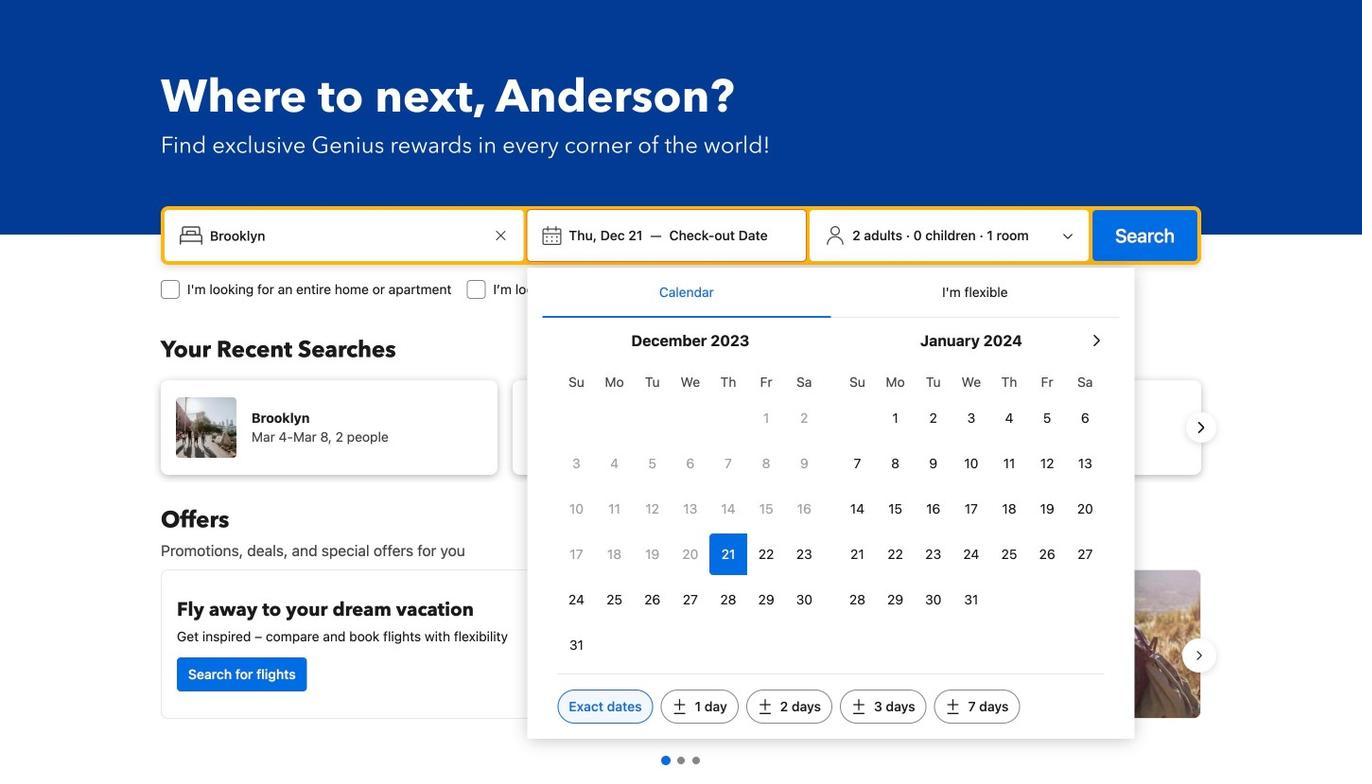 Task type: describe. For each thing, give the bounding box(es) containing it.
17 January 2024 checkbox
[[953, 488, 991, 530]]

2 December 2023 checkbox
[[786, 397, 824, 439]]

25 January 2024 checkbox
[[991, 534, 1029, 575]]

26 January 2024 checkbox
[[1029, 534, 1067, 575]]

30 December 2023 checkbox
[[786, 579, 824, 621]]

1 December 2023 checkbox
[[748, 397, 786, 439]]

23 December 2023 checkbox
[[786, 534, 824, 575]]

9 December 2023 checkbox
[[786, 443, 824, 485]]

19 December 2023 checkbox
[[634, 534, 672, 575]]

group of friends hiking in the mountains on a sunny day image
[[690, 571, 1201, 718]]

1 January 2024 checkbox
[[877, 397, 915, 439]]

27 December 2023 checkbox
[[672, 579, 710, 621]]

26 December 2023 checkbox
[[634, 579, 672, 621]]

13 December 2023 checkbox
[[672, 488, 710, 530]]

1 region from the top
[[146, 373, 1217, 483]]

next image
[[1190, 416, 1213, 439]]

9 January 2024 checkbox
[[915, 443, 953, 485]]

18 December 2023 checkbox
[[596, 534, 634, 575]]

28 December 2023 checkbox
[[710, 579, 748, 621]]

19 January 2024 checkbox
[[1029, 488, 1067, 530]]

6 January 2024 checkbox
[[1067, 397, 1105, 439]]

20 January 2024 checkbox
[[1067, 488, 1105, 530]]

29 January 2024 checkbox
[[877, 579, 915, 621]]

7 December 2023 checkbox
[[710, 443, 748, 485]]

22 December 2023 checkbox
[[748, 534, 786, 575]]

6 December 2023 checkbox
[[672, 443, 710, 485]]

2 region from the top
[[146, 562, 1217, 749]]

23 January 2024 checkbox
[[915, 534, 953, 575]]

1 grid from the left
[[558, 363, 824, 666]]



Task type: vqa. For each thing, say whether or not it's contained in the screenshot.
Book
no



Task type: locate. For each thing, give the bounding box(es) containing it.
15 December 2023 checkbox
[[748, 488, 786, 530]]

16 January 2024 checkbox
[[915, 488, 953, 530]]

3 December 2023 checkbox
[[558, 443, 596, 485]]

13 January 2024 checkbox
[[1067, 443, 1105, 485]]

region
[[146, 373, 1217, 483], [146, 562, 1217, 749]]

7 January 2024 checkbox
[[839, 443, 877, 485]]

14 December 2023 checkbox
[[710, 488, 748, 530]]

Where are you going? field
[[203, 219, 490, 253]]

5 January 2024 checkbox
[[1029, 397, 1067, 439]]

10 December 2023 checkbox
[[558, 488, 596, 530]]

10 January 2024 checkbox
[[953, 443, 991, 485]]

11 January 2024 checkbox
[[991, 443, 1029, 485]]

14 January 2024 checkbox
[[839, 488, 877, 530]]

2 January 2024 checkbox
[[915, 397, 953, 439]]

fly away to your dream vacation image
[[540, 586, 658, 703]]

0 horizontal spatial grid
[[558, 363, 824, 666]]

grid
[[558, 363, 824, 666], [839, 363, 1105, 621]]

20 December 2023 checkbox
[[672, 534, 710, 575]]

12 December 2023 checkbox
[[634, 488, 672, 530]]

28 January 2024 checkbox
[[839, 579, 877, 621]]

18 January 2024 checkbox
[[991, 488, 1029, 530]]

1 vertical spatial region
[[146, 562, 1217, 749]]

24 January 2024 checkbox
[[953, 534, 991, 575]]

29 December 2023 checkbox
[[748, 579, 786, 621]]

4 December 2023 checkbox
[[596, 443, 634, 485]]

cell
[[710, 530, 748, 575]]

15 January 2024 checkbox
[[877, 488, 915, 530]]

21 December 2023 checkbox
[[710, 534, 748, 575]]

21 January 2024 checkbox
[[839, 534, 877, 575]]

24 December 2023 checkbox
[[558, 579, 596, 621]]

1 horizontal spatial grid
[[839, 363, 1105, 621]]

17 December 2023 checkbox
[[558, 534, 596, 575]]

progress bar
[[661, 756, 700, 766]]

31 January 2024 checkbox
[[953, 579, 991, 621]]

12 January 2024 checkbox
[[1029, 443, 1067, 485]]

16 December 2023 checkbox
[[786, 488, 824, 530]]

3 January 2024 checkbox
[[953, 397, 991, 439]]

30 January 2024 checkbox
[[915, 579, 953, 621]]

8 December 2023 checkbox
[[748, 443, 786, 485]]

0 vertical spatial region
[[146, 373, 1217, 483]]

11 December 2023 checkbox
[[596, 488, 634, 530]]

4 January 2024 checkbox
[[991, 397, 1029, 439]]

25 December 2023 checkbox
[[596, 579, 634, 621]]

27 January 2024 checkbox
[[1067, 534, 1105, 575]]

2 grid from the left
[[839, 363, 1105, 621]]

22 January 2024 checkbox
[[877, 534, 915, 575]]

5 December 2023 checkbox
[[634, 443, 672, 485]]

31 December 2023 checkbox
[[558, 625, 596, 666]]

8 January 2024 checkbox
[[877, 443, 915, 485]]

tab list
[[543, 268, 1120, 319]]



